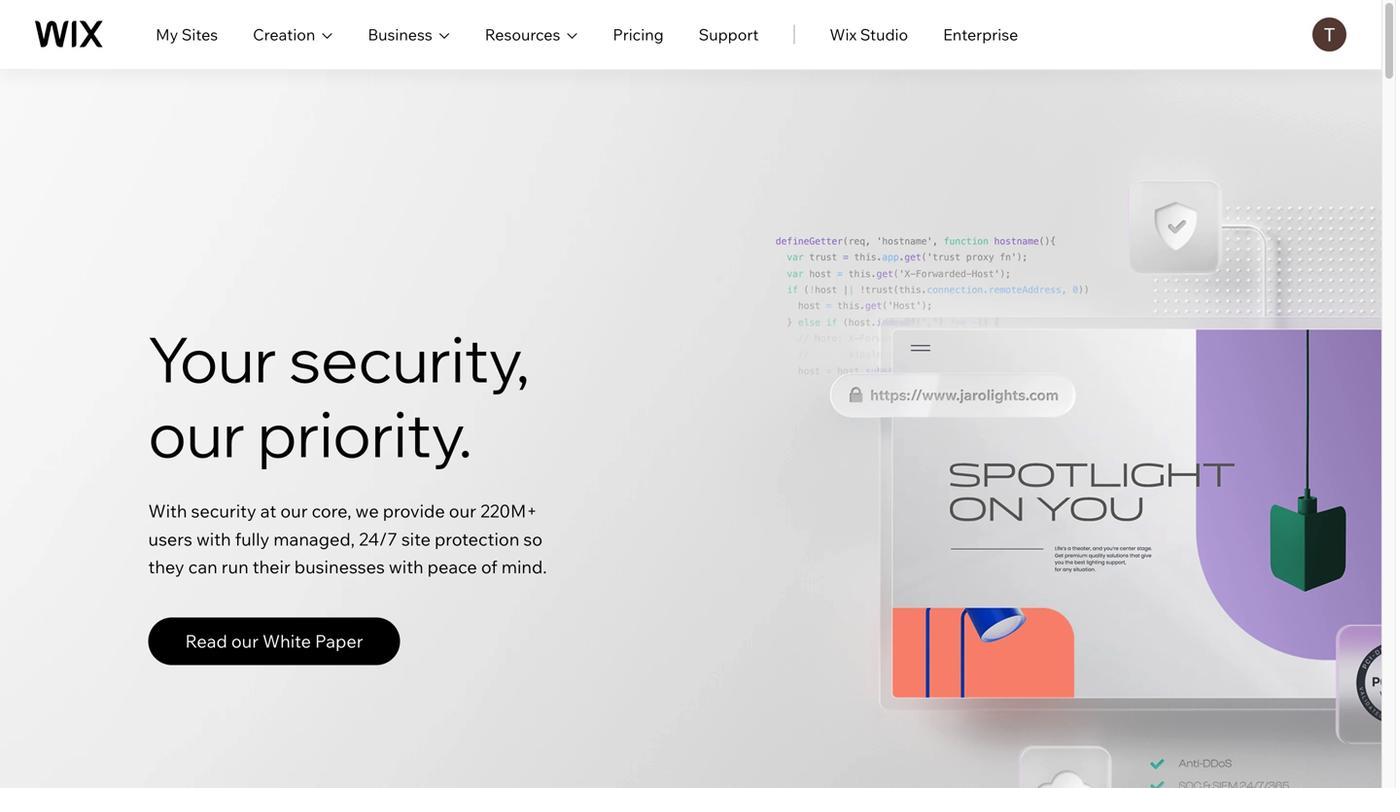Task type: vqa. For each thing, say whether or not it's contained in the screenshot.
1800
no



Task type: describe. For each thing, give the bounding box(es) containing it.
support
[[699, 25, 759, 44]]

creation
[[253, 25, 315, 44]]

pricing link
[[613, 23, 664, 46]]

businesses
[[294, 556, 385, 578]]

with
[[148, 500, 187, 522]]

fully
[[235, 528, 270, 550]]

provide
[[383, 500, 445, 522]]

my
[[156, 25, 178, 44]]

wix studio
[[830, 25, 908, 44]]

profile image image
[[1313, 18, 1347, 52]]

1 vertical spatial with
[[389, 556, 424, 578]]

peace
[[428, 556, 477, 578]]

we
[[355, 500, 379, 522]]

protection
[[435, 528, 520, 550]]

resources
[[485, 25, 561, 44]]

users
[[148, 528, 192, 550]]

sites
[[182, 25, 218, 44]]

so
[[524, 528, 543, 550]]

can
[[188, 556, 218, 578]]

of
[[481, 556, 498, 578]]

run
[[222, 556, 249, 578]]

their
[[253, 556, 291, 578]]

our inside "your security, our priority."
[[148, 395, 245, 473]]

220m+
[[480, 500, 538, 522]]

security
[[191, 500, 256, 522]]

creation button
[[253, 23, 333, 46]]

at
[[260, 500, 277, 522]]

24/7
[[359, 528, 398, 550]]

our right the at at the bottom left
[[280, 500, 308, 522]]

white
[[263, 631, 311, 653]]

your security, our priority.
[[148, 320, 530, 473]]

0 horizontal spatial with
[[196, 528, 231, 550]]

my sites link
[[156, 23, 218, 46]]

priority.
[[258, 395, 473, 473]]

managed,
[[274, 528, 355, 550]]



Task type: locate. For each thing, give the bounding box(es) containing it.
with security at our core, we provide our 220m+ users with fully managed, 24/7 site protection so they can run their businesses with peace of mind.
[[148, 500, 547, 578]]

paper
[[315, 631, 363, 653]]

wix
[[830, 25, 857, 44]]

enterprise link
[[943, 23, 1019, 46]]

with
[[196, 528, 231, 550], [389, 556, 424, 578]]

our up security
[[148, 395, 245, 473]]

business
[[368, 25, 433, 44]]

wix studio link
[[830, 23, 908, 46]]

support link
[[699, 23, 759, 46]]

security,
[[289, 320, 530, 398]]

read our white paper link
[[148, 618, 400, 666]]

your
[[148, 320, 277, 398]]

our
[[148, 395, 245, 473], [280, 500, 308, 522], [449, 500, 476, 522], [231, 631, 259, 653]]

pricing
[[613, 25, 664, 44]]

read
[[185, 631, 227, 653]]

a sample website homepage shows green, cube-shaped hanging light fixtures on an purple and gray background with headline "spotlight on you". the site is surrounded by icons that convey security including a shield, a pci-dss label, and a cloud that says "sso". image
[[0, 65, 1382, 789]]

my sites
[[156, 25, 218, 44]]

with down site
[[389, 556, 424, 578]]

our up protection
[[449, 500, 476, 522]]

site
[[401, 528, 431, 550]]

mind.
[[502, 556, 547, 578]]

1 horizontal spatial with
[[389, 556, 424, 578]]

with down security
[[196, 528, 231, 550]]

studio
[[860, 25, 908, 44]]

core,
[[312, 500, 352, 522]]

our right read
[[231, 631, 259, 653]]

enterprise
[[943, 25, 1019, 44]]

business button
[[368, 23, 450, 46]]

0 vertical spatial with
[[196, 528, 231, 550]]

they
[[148, 556, 184, 578]]

resources button
[[485, 23, 578, 46]]

read our white paper
[[185, 631, 363, 653]]



